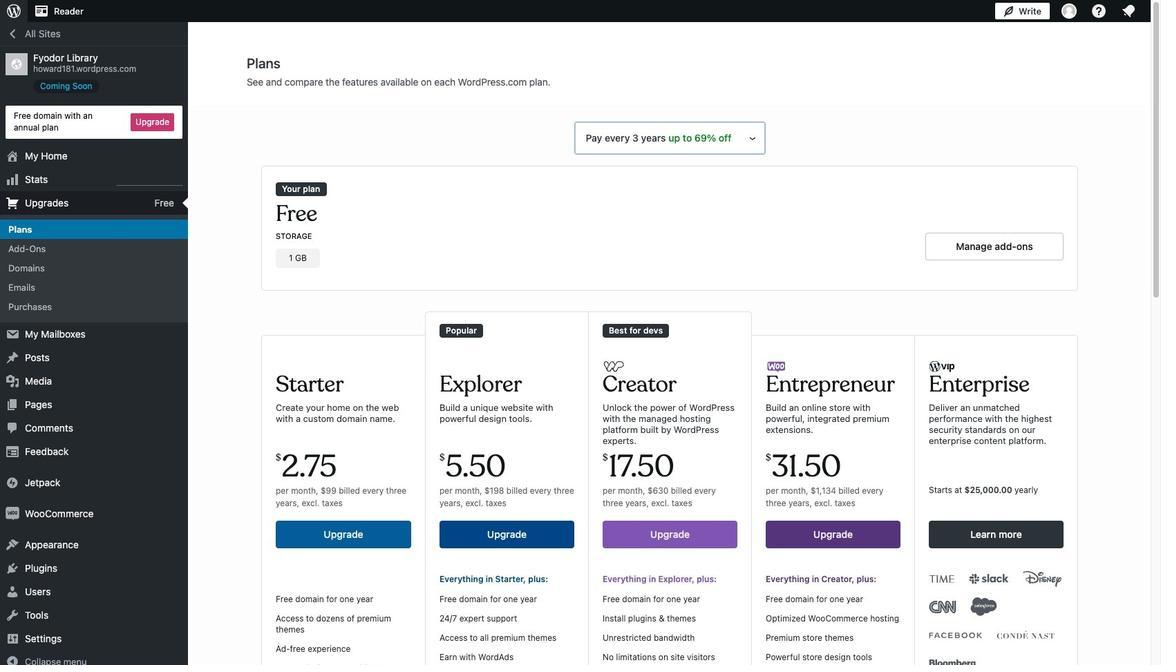 Task type: vqa. For each thing, say whether or not it's contained in the screenshot.
Manage your sites icon on the top
yes



Task type: locate. For each thing, give the bounding box(es) containing it.
2 img image from the top
[[6, 507, 19, 521]]

highest hourly views 0 image
[[117, 177, 183, 186]]

1 vertical spatial img image
[[6, 507, 19, 521]]

img image
[[6, 476, 19, 490], [6, 507, 19, 521]]

0 vertical spatial img image
[[6, 476, 19, 490]]



Task type: describe. For each thing, give the bounding box(es) containing it.
manage your sites image
[[6, 3, 22, 19]]

1 img image from the top
[[6, 476, 19, 490]]

help image
[[1091, 3, 1107, 19]]

my profile image
[[1062, 3, 1077, 19]]

manage your notifications image
[[1121, 3, 1137, 19]]



